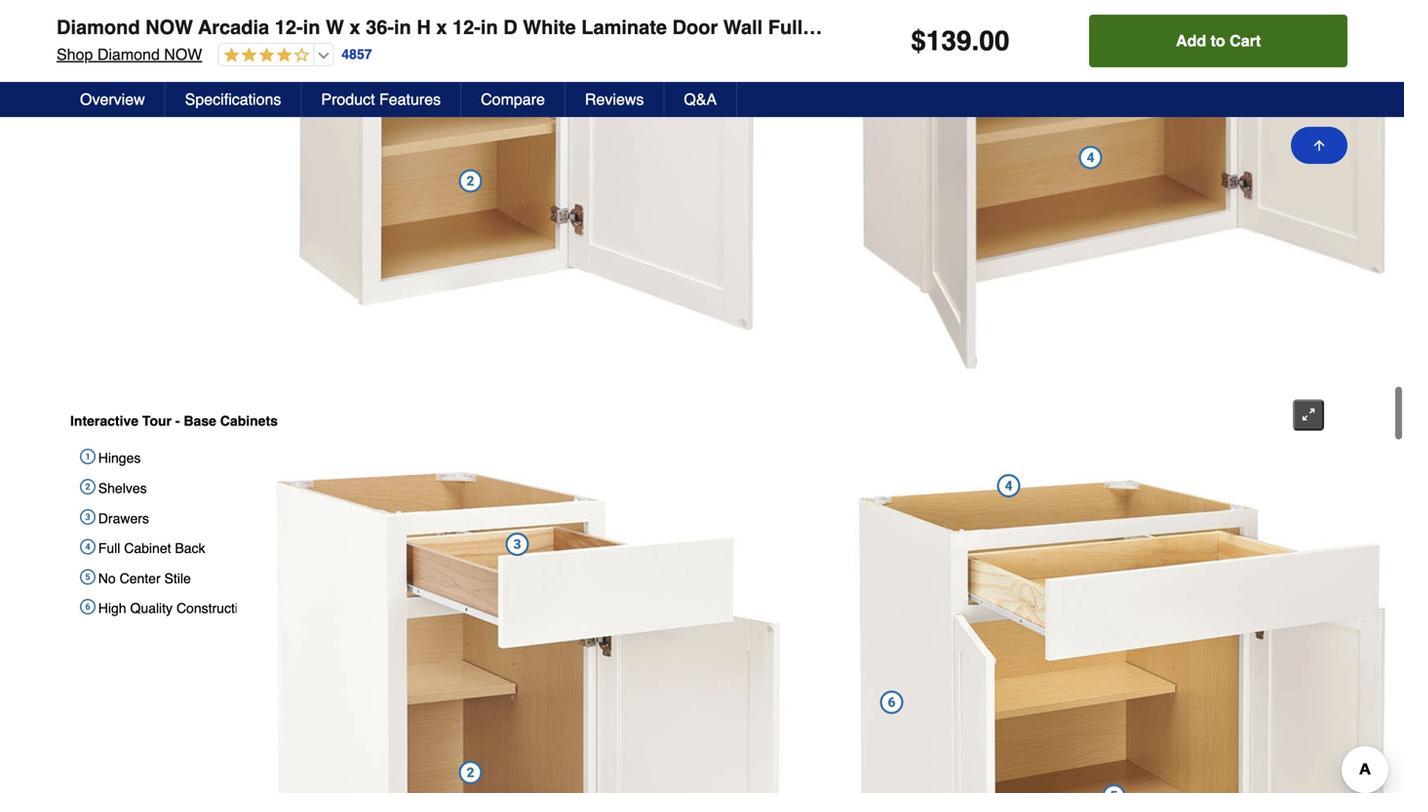 Task type: locate. For each thing, give the bounding box(es) containing it.
shop
[[57, 45, 93, 63]]

high
[[98, 601, 126, 616]]

add to cart
[[1177, 32, 1262, 50]]

cabinet up no center stile
[[124, 541, 171, 556]]

x
[[350, 16, 361, 39], [436, 16, 447, 39]]

in
[[303, 16, 320, 39], [394, 16, 411, 39], [481, 16, 498, 39]]

in left w
[[303, 16, 320, 39]]

1 horizontal spatial x
[[436, 16, 447, 39]]

1 horizontal spatial door
[[1236, 16, 1282, 39]]

12- right h
[[453, 16, 481, 39]]

compare
[[481, 90, 545, 108]]

now up shop diamond now
[[145, 16, 193, 39]]

00
[[980, 25, 1010, 57]]

drawers
[[98, 511, 149, 526]]

product features button
[[302, 82, 462, 117]]

white
[[523, 16, 576, 39]]

overview button
[[60, 82, 166, 117]]

door right 'to'
[[1236, 16, 1282, 39]]

1 horizontal spatial 12-
[[453, 16, 481, 39]]

0 horizontal spatial in
[[303, 16, 320, 39]]

12-
[[275, 16, 303, 39], [453, 16, 481, 39]]

139
[[927, 25, 972, 57]]

1 in from the left
[[303, 16, 320, 39]]

now down arcadia
[[164, 45, 202, 63]]

diamond up overview
[[97, 45, 160, 63]]

3 in from the left
[[481, 16, 498, 39]]

interactive
[[70, 413, 139, 429]]

product features
[[321, 90, 441, 108]]

0 horizontal spatial x
[[350, 16, 361, 39]]

h
[[417, 16, 431, 39]]

1 horizontal spatial in
[[394, 16, 411, 39]]

.
[[972, 25, 980, 57]]

2 in from the left
[[394, 16, 411, 39]]

4857
[[342, 47, 372, 62]]

0 horizontal spatial cabinet
[[124, 541, 171, 556]]

x right w
[[350, 16, 361, 39]]

cabinets
[[220, 413, 278, 429]]

2 horizontal spatial in
[[481, 16, 498, 39]]

1 12- from the left
[[275, 16, 303, 39]]

full
[[98, 541, 120, 556]]

arrow up image
[[1312, 138, 1328, 153]]

2 x from the left
[[436, 16, 447, 39]]

cart
[[1230, 32, 1262, 50]]

q&a button
[[665, 82, 738, 117]]

door
[[673, 16, 718, 39], [1236, 16, 1282, 39]]

door left 'wall'
[[673, 16, 718, 39]]

cabinet right $
[[928, 16, 1000, 39]]

in left d
[[481, 16, 498, 39]]

0 horizontal spatial 12-
[[275, 16, 303, 39]]

specifications button
[[166, 82, 302, 117]]

wall
[[724, 16, 763, 39]]

interactive tour - base cabinets
[[70, 413, 278, 429]]

base
[[184, 413, 216, 429]]

tour
[[142, 413, 172, 429]]

-
[[175, 413, 180, 429]]

in left h
[[394, 16, 411, 39]]

panel
[[1108, 16, 1160, 39]]

1 vertical spatial diamond
[[97, 45, 160, 63]]

add
[[1177, 32, 1207, 50]]

compare button
[[462, 82, 566, 117]]

x right h
[[436, 16, 447, 39]]

w
[[326, 16, 344, 39]]

diamond up 'shop'
[[57, 16, 140, 39]]

0 horizontal spatial door
[[673, 16, 718, 39]]

1 horizontal spatial cabinet
[[928, 16, 1000, 39]]

style)
[[1287, 16, 1340, 39]]

diamond now arcadia 12-in w x 36-in h x 12-in d white laminate door wall fully assembled cabinet (recessed panel shaker door style)
[[57, 16, 1340, 39]]

cabinet
[[928, 16, 1000, 39], [124, 541, 171, 556]]

diamond
[[57, 16, 140, 39], [97, 45, 160, 63]]

no
[[98, 571, 116, 586]]

add to cart button
[[1090, 15, 1348, 67]]

12- up 4 stars image
[[275, 16, 303, 39]]

1 x from the left
[[350, 16, 361, 39]]

1 vertical spatial now
[[164, 45, 202, 63]]

construction
[[177, 601, 253, 616]]

fully
[[769, 16, 814, 39]]

now
[[145, 16, 193, 39], [164, 45, 202, 63]]

36-
[[366, 16, 394, 39]]

overview
[[80, 90, 145, 108]]

high quality construction
[[98, 601, 253, 616]]



Task type: vqa. For each thing, say whether or not it's contained in the screenshot.
No Center Stile
yes



Task type: describe. For each thing, give the bounding box(es) containing it.
d
[[504, 16, 518, 39]]

product
[[321, 90, 375, 108]]

0 vertical spatial diamond
[[57, 16, 140, 39]]

hinges
[[98, 450, 141, 466]]

full cabinet back
[[98, 541, 205, 556]]

1 door from the left
[[673, 16, 718, 39]]

laminate
[[582, 16, 667, 39]]

shaker
[[1166, 16, 1231, 39]]

center
[[120, 571, 161, 586]]

1 vertical spatial cabinet
[[124, 541, 171, 556]]

4 stars image
[[219, 47, 310, 65]]

shelves
[[98, 481, 147, 496]]

$ 139 . 00
[[911, 25, 1010, 57]]

no center stile
[[98, 571, 191, 586]]

(recessed
[[1005, 16, 1103, 39]]

quality
[[130, 601, 173, 616]]

stile
[[164, 571, 191, 586]]

specifications
[[185, 90, 281, 108]]

shop diamond now
[[57, 45, 202, 63]]

2 door from the left
[[1236, 16, 1282, 39]]

0 vertical spatial cabinet
[[928, 16, 1000, 39]]

0 vertical spatial now
[[145, 16, 193, 39]]

back
[[175, 541, 205, 556]]

reviews
[[585, 90, 644, 108]]

assembled
[[819, 16, 923, 39]]

reviews button
[[566, 82, 665, 117]]

q&a
[[684, 90, 717, 108]]

to
[[1211, 32, 1226, 50]]

$
[[911, 25, 927, 57]]

features
[[379, 90, 441, 108]]

arcadia
[[198, 16, 269, 39]]

2 12- from the left
[[453, 16, 481, 39]]



